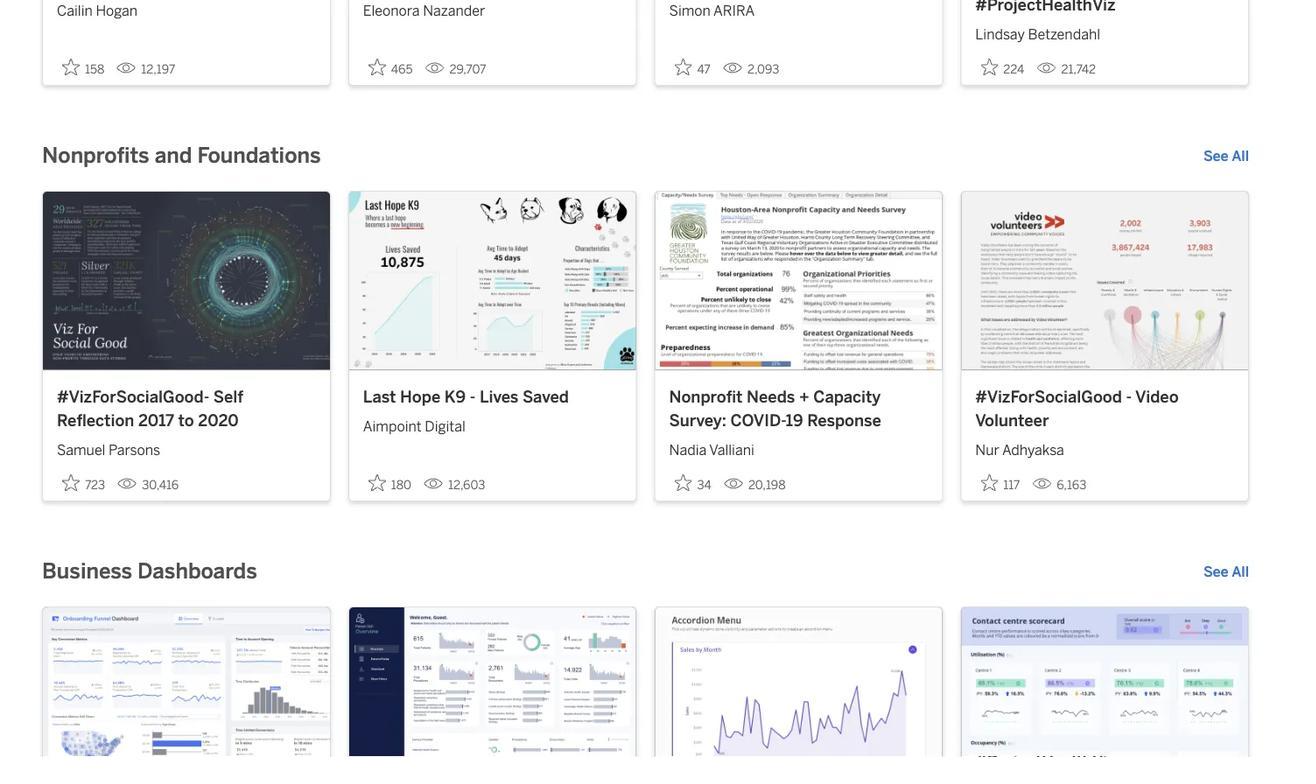Task type: describe. For each thing, give the bounding box(es) containing it.
hope
[[400, 387, 441, 406]]

117
[[1004, 478, 1020, 492]]

response
[[807, 411, 882, 430]]

add favorite button for nonprofit needs + capacity survey: covid-19 response
[[669, 469, 717, 497]]

betzendahl
[[1028, 26, 1101, 43]]

cailin
[[57, 2, 93, 19]]

volunteer
[[976, 411, 1049, 430]]

180
[[391, 478, 411, 492]]

digital
[[425, 418, 466, 435]]

see all link for business dashboards
[[1204, 561, 1249, 582]]

nonprofit needs + capacity survey: covid-19 response
[[669, 387, 882, 430]]

Add Favorite button
[[57, 53, 110, 82]]

nonprofits and foundations
[[42, 143, 321, 168]]

last
[[363, 387, 396, 406]]

simon arira link
[[669, 0, 928, 21]]

12,603
[[448, 478, 485, 492]]

arira
[[714, 2, 755, 19]]

2,093
[[748, 62, 780, 76]]

158
[[85, 62, 104, 76]]

add favorite button containing 224
[[976, 53, 1030, 82]]

47
[[697, 62, 711, 76]]

survey:
[[669, 411, 727, 430]]

2017
[[138, 411, 174, 430]]

465
[[391, 62, 413, 76]]

cailin hogan
[[57, 2, 137, 19]]

lindsay
[[976, 26, 1025, 43]]

video
[[1136, 387, 1179, 406]]

lindsay betzendahl
[[976, 26, 1101, 43]]

30,416 views element
[[111, 471, 186, 499]]

add favorite button for #vizforsocialgood - video volunteer
[[976, 469, 1026, 497]]

- inside #vizforsocialgood - video volunteer
[[1126, 387, 1132, 406]]

and
[[155, 143, 192, 168]]

12,197 views element
[[110, 55, 182, 83]]

#vizforsocialgood
[[976, 387, 1122, 406]]

to
[[178, 411, 194, 430]]

nonprofits
[[42, 143, 149, 168]]

2,093 views element
[[716, 55, 787, 83]]

aimpoint digital link
[[363, 409, 622, 437]]

6,163
[[1057, 478, 1087, 492]]

hogan
[[96, 2, 137, 19]]

last hope k9 - lives saved link
[[363, 385, 622, 409]]

nur
[[976, 442, 1000, 459]]

#vizforsocialgood - video volunteer
[[976, 387, 1179, 430]]

34
[[697, 478, 712, 492]]

nonprofit
[[669, 387, 743, 406]]

aimpoint
[[363, 418, 422, 435]]

see for nonprofits and foundations
[[1204, 148, 1229, 164]]

simon arira
[[669, 2, 755, 19]]

nur adhyaksa link
[[976, 433, 1235, 461]]

business dashboards
[[42, 559, 257, 584]]

+
[[799, 387, 810, 406]]

#vizforsocialgood - video volunteer link
[[976, 385, 1235, 433]]

6,163 views element
[[1026, 471, 1094, 499]]

nur adhyaksa
[[976, 442, 1065, 459]]

2020
[[198, 411, 239, 430]]

self
[[213, 387, 243, 406]]

needs
[[747, 387, 795, 406]]

samuel
[[57, 442, 105, 459]]



Task type: vqa. For each thing, say whether or not it's contained in the screenshot.


Task type: locate. For each thing, give the bounding box(es) containing it.
saved
[[523, 387, 569, 406]]

Add Favorite button
[[363, 53, 418, 82]]

20,198
[[749, 478, 786, 492]]

lindsay betzendahl link
[[976, 17, 1235, 45]]

add favorite button down lindsay
[[976, 53, 1030, 82]]

workbook thumbnail image
[[43, 192, 330, 370], [349, 192, 636, 370], [655, 192, 942, 370], [962, 192, 1249, 370], [43, 608, 330, 757], [349, 608, 636, 757], [655, 608, 942, 757], [962, 608, 1249, 757]]

#vizforsocialgood-
[[57, 387, 209, 406]]

add favorite button for last hope k9 - lives saved
[[363, 469, 417, 497]]

21,742
[[1062, 62, 1096, 76]]

see all link for nonprofits and foundations
[[1204, 146, 1249, 167]]

add favorite button containing 34
[[669, 469, 717, 497]]

0 vertical spatial see all link
[[1204, 146, 1249, 167]]

- inside last hope k9 - lives saved link
[[470, 387, 476, 406]]

samuel parsons link
[[57, 433, 316, 461]]

nonprofits and foundations heading
[[42, 142, 321, 170]]

- left video
[[1126, 387, 1132, 406]]

see all for business dashboards
[[1204, 563, 1249, 580]]

valliani
[[710, 442, 755, 459]]

aimpoint digital
[[363, 418, 466, 435]]

12,603 views element
[[417, 471, 492, 499]]

add favorite button containing 723
[[57, 469, 111, 497]]

business dashboards heading
[[42, 558, 257, 586]]

Add Favorite button
[[669, 53, 716, 82], [976, 53, 1030, 82], [57, 469, 111, 497], [363, 469, 417, 497], [669, 469, 717, 497], [976, 469, 1026, 497]]

reflection
[[57, 411, 134, 430]]

1 horizontal spatial -
[[1126, 387, 1132, 406]]

add favorite button containing 47
[[669, 53, 716, 82]]

see all business dashboards element
[[1204, 561, 1249, 582]]

add favorite button down "nur"
[[976, 469, 1026, 497]]

29,707
[[450, 62, 486, 76]]

covid-
[[731, 411, 786, 430]]

1 vertical spatial see all
[[1204, 563, 1249, 580]]

see all link
[[1204, 146, 1249, 167], [1204, 561, 1249, 582]]

eleonora nazander link
[[363, 0, 622, 21]]

see all
[[1204, 148, 1249, 164], [1204, 563, 1249, 580]]

nadia valliani link
[[669, 433, 928, 461]]

adhyaksa
[[1002, 442, 1065, 459]]

224
[[1004, 62, 1025, 76]]

foundations
[[197, 143, 321, 168]]

nazander
[[423, 2, 485, 19]]

20,198 views element
[[717, 471, 793, 499]]

1 see all from the top
[[1204, 148, 1249, 164]]

- right k9
[[470, 387, 476, 406]]

723
[[85, 478, 105, 492]]

all for business dashboards
[[1232, 563, 1249, 580]]

0 horizontal spatial -
[[470, 387, 476, 406]]

2 - from the left
[[1126, 387, 1132, 406]]

add favorite button down samuel at bottom
[[57, 469, 111, 497]]

1 all from the top
[[1232, 148, 1249, 164]]

21,742 views element
[[1030, 55, 1103, 83]]

add favorite button down 'simon'
[[669, 53, 716, 82]]

add favorite button down nadia
[[669, 469, 717, 497]]

k9
[[445, 387, 466, 406]]

parsons
[[109, 442, 160, 459]]

-
[[470, 387, 476, 406], [1126, 387, 1132, 406]]

all inside "element"
[[1232, 148, 1249, 164]]

samuel parsons
[[57, 442, 160, 459]]

all for nonprofits and foundations
[[1232, 148, 1249, 164]]

see for business dashboards
[[1204, 563, 1229, 580]]

1 see from the top
[[1204, 148, 1229, 164]]

#vizforsocialgood- self reflection 2017 to 2020
[[57, 387, 243, 430]]

dashboards
[[138, 559, 257, 584]]

2 see from the top
[[1204, 563, 1229, 580]]

2 see all link from the top
[[1204, 561, 1249, 582]]

see all for nonprofits and foundations
[[1204, 148, 1249, 164]]

nonprofit needs + capacity survey: covid-19 response link
[[669, 385, 928, 433]]

12,197
[[141, 62, 175, 76]]

19
[[786, 411, 803, 430]]

cailin hogan link
[[57, 0, 316, 21]]

0 vertical spatial see
[[1204, 148, 1229, 164]]

1 see all link from the top
[[1204, 146, 1249, 167]]

1 vertical spatial all
[[1232, 563, 1249, 580]]

see all nonprofits and foundations element
[[1204, 146, 1249, 167]]

0 vertical spatial see all
[[1204, 148, 1249, 164]]

see
[[1204, 148, 1229, 164], [1204, 563, 1229, 580]]

nadia
[[669, 442, 707, 459]]

1 vertical spatial see all link
[[1204, 561, 1249, 582]]

2 all from the top
[[1232, 563, 1249, 580]]

30,416
[[142, 478, 179, 492]]

eleonora nazander
[[363, 2, 485, 19]]

capacity
[[814, 387, 881, 406]]

all
[[1232, 148, 1249, 164], [1232, 563, 1249, 580]]

eleonora
[[363, 2, 420, 19]]

1 vertical spatial see
[[1204, 563, 1229, 580]]

add favorite button down aimpoint
[[363, 469, 417, 497]]

#vizforsocialgood- self reflection 2017 to 2020 link
[[57, 385, 316, 433]]

simon
[[669, 2, 711, 19]]

0 vertical spatial all
[[1232, 148, 1249, 164]]

add favorite button for #vizforsocialgood- self reflection 2017 to 2020
[[57, 469, 111, 497]]

add favorite button containing 180
[[363, 469, 417, 497]]

last hope k9 - lives saved
[[363, 387, 569, 406]]

business
[[42, 559, 132, 584]]

see inside "element"
[[1204, 148, 1229, 164]]

29,707 views element
[[418, 55, 493, 83]]

add favorite button containing 117
[[976, 469, 1026, 497]]

lives
[[480, 387, 519, 406]]

2 see all from the top
[[1204, 563, 1249, 580]]

nadia valliani
[[669, 442, 755, 459]]

1 - from the left
[[470, 387, 476, 406]]



